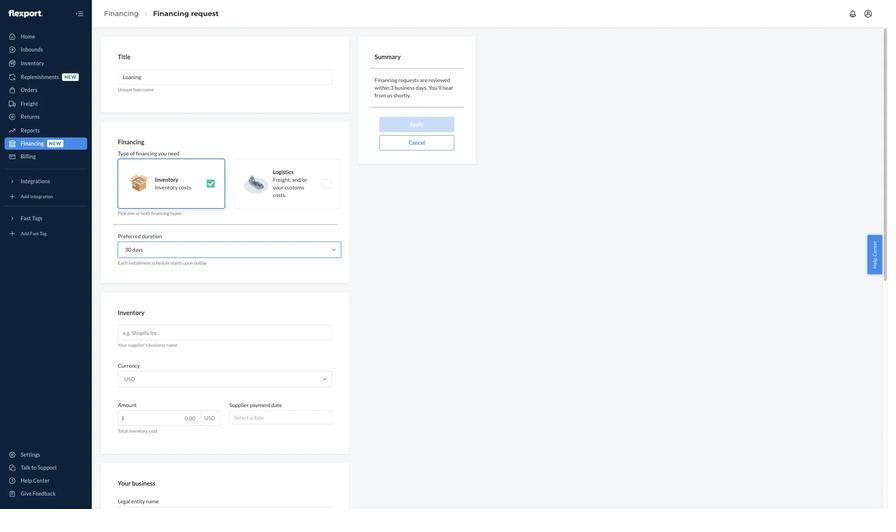 Task type: vqa. For each thing, say whether or not it's contained in the screenshot.
Inventory link
yes



Task type: describe. For each thing, give the bounding box(es) containing it.
logistics
[[273, 169, 294, 176]]

name for legal entity name
[[146, 499, 159, 505]]

your
[[273, 184, 284, 191]]

unique
[[118, 87, 132, 92]]

0 horizontal spatial usd
[[124, 377, 135, 383]]

home link
[[5, 31, 87, 43]]

help inside button
[[872, 258, 878, 269]]

flexport logo image
[[8, 10, 43, 17]]

date for select a date
[[254, 415, 264, 422]]

payment
[[250, 403, 270, 409]]

add for add integration
[[21, 194, 29, 200]]

us
[[387, 92, 392, 99]]

your supplier's business name
[[118, 343, 177, 349]]

new for financing
[[49, 141, 61, 147]]

inventory up types
[[155, 184, 178, 191]]

upon
[[183, 261, 193, 266]]

type of financing you need
[[118, 150, 179, 157]]

e.g. Shopify Inc. field
[[118, 326, 332, 341]]

unique loan name
[[118, 87, 154, 92]]

talk
[[21, 465, 30, 472]]

1 vertical spatial help center
[[21, 478, 50, 485]]

your business
[[118, 481, 155, 488]]

date for supplier payment date
[[271, 403, 282, 409]]

inbounds
[[21, 46, 43, 53]]

talk to support
[[21, 465, 57, 472]]

give feedback button
[[5, 488, 87, 501]]

integrations
[[21, 178, 50, 185]]

tags
[[32, 215, 42, 222]]

financing requests are reviewed within 3 business days. you'll hear from us shortly.
[[375, 77, 453, 99]]

to
[[31, 465, 37, 472]]

open account menu image
[[864, 9, 873, 18]]

integration
[[30, 194, 53, 200]]

pick
[[118, 211, 126, 217]]

tag
[[40, 231, 47, 237]]

billing
[[21, 153, 36, 160]]

outlay
[[194, 261, 207, 266]]

settings
[[21, 452, 40, 459]]

apply button
[[379, 117, 454, 132]]

support
[[38, 465, 57, 472]]

billing link
[[5, 151, 87, 163]]

and/or
[[292, 177, 308, 183]]

from
[[375, 92, 386, 99]]

help center link
[[5, 475, 87, 488]]

2 vertical spatial business
[[132, 481, 155, 488]]

add integration
[[21, 194, 53, 200]]

days
[[132, 247, 143, 253]]

talk to support link
[[5, 462, 87, 475]]

0 vertical spatial financing
[[136, 150, 157, 157]]

summary
[[375, 53, 401, 60]]

costs. inside logistics freight, and/or your customs costs.
[[273, 192, 286, 199]]

financing link
[[104, 9, 139, 18]]

supplier payment date
[[229, 403, 282, 409]]

freight
[[21, 101, 38, 107]]

amount
[[118, 403, 137, 409]]

supplier
[[229, 403, 249, 409]]

reports
[[21, 127, 40, 134]]

settings link
[[5, 449, 87, 462]]

each
[[118, 261, 128, 266]]

need
[[168, 150, 179, 157]]

your for your supplier's business name
[[118, 343, 127, 349]]

1 vertical spatial name
[[166, 343, 177, 349]]

inventory down you
[[155, 177, 178, 183]]

center inside help center button
[[872, 241, 878, 257]]

new for replenishments
[[64, 74, 76, 80]]

preferred duration
[[118, 234, 162, 240]]

3
[[391, 84, 394, 91]]

reports link
[[5, 125, 87, 137]]

add integration link
[[5, 191, 87, 203]]

cancel button
[[379, 135, 454, 151]]

reviewed
[[429, 77, 450, 83]]

starts
[[170, 261, 182, 266]]

orders
[[21, 87, 38, 93]]

within
[[375, 84, 390, 91]]

installment
[[128, 261, 151, 266]]

orders link
[[5, 84, 87, 96]]

breadcrumbs navigation
[[98, 3, 225, 25]]

inbounds link
[[5, 44, 87, 56]]

give feedback
[[21, 491, 56, 498]]

fast tags button
[[5, 213, 87, 225]]

1 vertical spatial help
[[21, 478, 32, 485]]

shortly.
[[393, 92, 411, 99]]

0.00 text field
[[118, 412, 200, 426]]

you'll
[[429, 84, 442, 91]]

returns link
[[5, 111, 87, 123]]

logistics freight, and/or your customs costs.
[[273, 169, 308, 199]]

business inside financing requests are reviewed within 3 business days. you'll hear from us shortly.
[[395, 84, 415, 91]]

pick one or both financing types
[[118, 211, 181, 217]]

entity
[[131, 499, 145, 505]]



Task type: locate. For each thing, give the bounding box(es) containing it.
inventory down inbounds at top left
[[21, 60, 44, 67]]

costs.
[[179, 184, 192, 191], [273, 192, 286, 199]]

help center button
[[868, 235, 882, 275]]

schedule
[[152, 261, 170, 266]]

business up shortly.
[[395, 84, 415, 91]]

supplier's
[[128, 343, 147, 349]]

1 horizontal spatial new
[[64, 74, 76, 80]]

both
[[141, 211, 150, 217]]

1 vertical spatial business
[[148, 343, 166, 349]]

center inside help center link
[[33, 478, 50, 485]]

inventory inventory costs.
[[155, 177, 192, 191]]

0 horizontal spatial new
[[49, 141, 61, 147]]

legal entity name
[[118, 499, 159, 505]]

inventory up supplier's
[[118, 309, 145, 317]]

one
[[127, 211, 135, 217]]

business right supplier's
[[148, 343, 166, 349]]

financing for financing request
[[153, 9, 189, 18]]

fast tags
[[21, 215, 42, 222]]

integrations button
[[5, 176, 87, 188]]

fast inside dropdown button
[[21, 215, 31, 222]]

your up the legal
[[118, 481, 131, 488]]

freight link
[[5, 98, 87, 110]]

financing inside financing requests are reviewed within 3 business days. you'll hear from us shortly.
[[375, 77, 397, 83]]

1 horizontal spatial costs.
[[273, 192, 286, 199]]

your for your business
[[118, 481, 131, 488]]

add down the fast tags
[[21, 231, 29, 237]]

costs. left check square image
[[179, 184, 192, 191]]

1 vertical spatial your
[[118, 481, 131, 488]]

30 days
[[125, 247, 143, 253]]

of
[[130, 150, 135, 157]]

total
[[118, 429, 128, 435]]

add for add fast tag
[[21, 231, 29, 237]]

give
[[21, 491, 32, 498]]

0 horizontal spatial center
[[33, 478, 50, 485]]

add left integration
[[21, 194, 29, 200]]

feedback
[[33, 491, 56, 498]]

home
[[21, 33, 35, 40]]

check square image
[[206, 180, 215, 189]]

close navigation image
[[75, 9, 84, 18]]

0 vertical spatial new
[[64, 74, 76, 80]]

1 horizontal spatial date
[[271, 403, 282, 409]]

add inside add integration 'link'
[[21, 194, 29, 200]]

preferred
[[118, 234, 141, 240]]

financing right both
[[151, 211, 169, 217]]

0 vertical spatial add
[[21, 194, 29, 200]]

1 vertical spatial add
[[21, 231, 29, 237]]

loan
[[133, 87, 142, 92]]

business up legal entity name
[[132, 481, 155, 488]]

replenishments
[[21, 74, 59, 80]]

costs. inside inventory inventory costs.
[[179, 184, 192, 191]]

add fast tag
[[21, 231, 47, 237]]

title
[[118, 53, 130, 60]]

types
[[170, 211, 181, 217]]

name
[[143, 87, 154, 92], [166, 343, 177, 349], [146, 499, 159, 505]]

0 vertical spatial usd
[[124, 377, 135, 383]]

currency
[[118, 363, 140, 370]]

1 vertical spatial financing
[[151, 211, 169, 217]]

0 vertical spatial help center
[[872, 241, 878, 269]]

financing
[[104, 9, 139, 18], [153, 9, 189, 18], [375, 77, 397, 83], [118, 138, 144, 146], [21, 140, 44, 147]]

a
[[250, 415, 252, 422]]

name right loan
[[143, 87, 154, 92]]

select a date
[[234, 415, 264, 422]]

new down reports link
[[49, 141, 61, 147]]

are
[[420, 77, 428, 83]]

financing right the of
[[136, 150, 157, 157]]

fast inside "link"
[[30, 231, 39, 237]]

inventory link
[[5, 57, 87, 70]]

legal
[[118, 499, 130, 505]]

financing request link
[[153, 9, 219, 18]]

0 vertical spatial center
[[872, 241, 878, 257]]

0 horizontal spatial costs.
[[179, 184, 192, 191]]

0 horizontal spatial date
[[254, 415, 264, 422]]

add
[[21, 194, 29, 200], [21, 231, 29, 237]]

1 vertical spatial usd
[[204, 416, 215, 422]]

fast left tag
[[30, 231, 39, 237]]

cost
[[149, 429, 157, 435]]

your
[[118, 343, 127, 349], [118, 481, 131, 488]]

financing request
[[153, 9, 219, 18]]

new up orders link at the left top
[[64, 74, 76, 80]]

1 horizontal spatial help center
[[872, 241, 878, 269]]

2 add from the top
[[21, 231, 29, 237]]

0 horizontal spatial help
[[21, 478, 32, 485]]

0 vertical spatial business
[[395, 84, 415, 91]]

add fast tag link
[[5, 228, 87, 240]]

hear
[[443, 84, 453, 91]]

$
[[121, 416, 124, 422]]

name for unique loan name
[[143, 87, 154, 92]]

usd
[[124, 377, 135, 383], [204, 416, 215, 422]]

financing for financing link
[[104, 9, 139, 18]]

apply
[[410, 121, 424, 128]]

inventory
[[129, 429, 148, 435]]

help center inside button
[[872, 241, 878, 269]]

add inside add fast tag "link"
[[21, 231, 29, 237]]

select
[[234, 415, 249, 422]]

freight,
[[273, 177, 291, 183]]

30
[[125, 247, 131, 253]]

0 vertical spatial costs.
[[179, 184, 192, 191]]

request
[[191, 9, 219, 18]]

business
[[395, 84, 415, 91], [148, 343, 166, 349], [132, 481, 155, 488]]

1 your from the top
[[118, 343, 127, 349]]

help center
[[872, 241, 878, 269], [21, 478, 50, 485]]

1 vertical spatial costs.
[[273, 192, 286, 199]]

1 horizontal spatial usd
[[204, 416, 215, 422]]

date right a
[[254, 415, 264, 422]]

1 vertical spatial center
[[33, 478, 50, 485]]

help
[[872, 258, 878, 269], [21, 478, 32, 485]]

you
[[158, 150, 167, 157]]

name right supplier's
[[166, 343, 177, 349]]

fast left tags
[[21, 215, 31, 222]]

1 vertical spatial fast
[[30, 231, 39, 237]]

1 horizontal spatial help
[[872, 258, 878, 269]]

financing for financing requests are reviewed within 3 business days. you'll hear from us shortly.
[[375, 77, 397, 83]]

usd left select
[[204, 416, 215, 422]]

inventory
[[21, 60, 44, 67], [155, 177, 178, 183], [155, 184, 178, 191], [118, 309, 145, 317]]

0 vertical spatial fast
[[21, 215, 31, 222]]

0 vertical spatial your
[[118, 343, 127, 349]]

0 vertical spatial help
[[872, 258, 878, 269]]

or
[[136, 211, 140, 217]]

name right the entity
[[146, 499, 159, 505]]

center
[[872, 241, 878, 257], [33, 478, 50, 485]]

costs. down your
[[273, 192, 286, 199]]

0 vertical spatial date
[[271, 403, 282, 409]]

e.g. Intense Incense inc. field
[[118, 508, 332, 510]]

date right payment
[[271, 403, 282, 409]]

new
[[64, 74, 76, 80], [49, 141, 61, 147]]

customs
[[285, 184, 304, 191]]

each installment schedule starts upon outlay
[[118, 261, 207, 266]]

fast
[[21, 215, 31, 222], [30, 231, 39, 237]]

1 vertical spatial new
[[49, 141, 61, 147]]

2 vertical spatial name
[[146, 499, 159, 505]]

duration
[[142, 234, 162, 240]]

requests
[[398, 77, 419, 83]]

total inventory cost
[[118, 429, 157, 435]]

days.
[[416, 84, 428, 91]]

1 add from the top
[[21, 194, 29, 200]]

type
[[118, 150, 129, 157]]

2 your from the top
[[118, 481, 131, 488]]

e.g. March 2023 inventory top-up field
[[118, 69, 332, 85]]

usd down currency
[[124, 377, 135, 383]]

1 vertical spatial date
[[254, 415, 264, 422]]

1 horizontal spatial center
[[872, 241, 878, 257]]

0 horizontal spatial help center
[[21, 478, 50, 485]]

open notifications image
[[848, 9, 858, 18]]

0 vertical spatial name
[[143, 87, 154, 92]]

your left supplier's
[[118, 343, 127, 349]]



